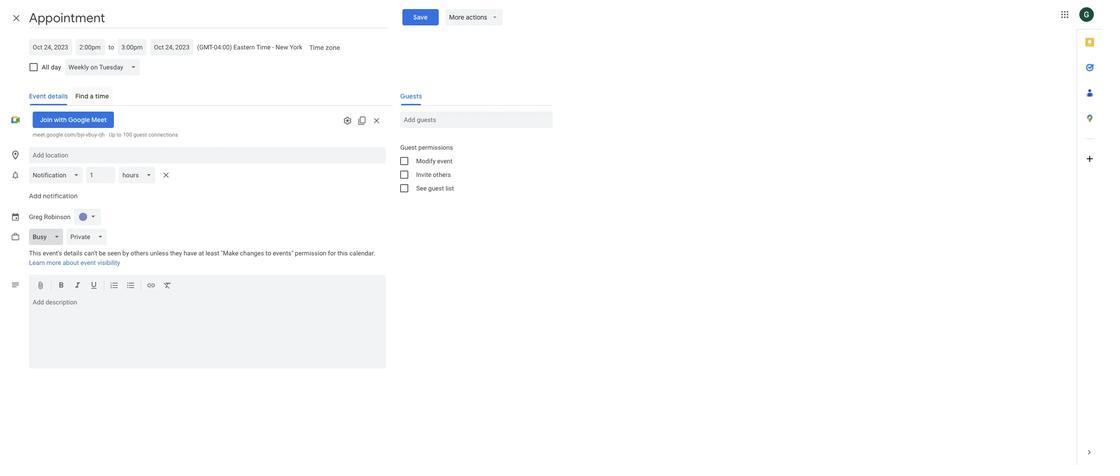 Task type: vqa. For each thing, say whether or not it's contained in the screenshot.
changes
yes



Task type: locate. For each thing, give the bounding box(es) containing it.
underline image
[[89, 281, 99, 291]]

time zone button
[[306, 39, 344, 56]]

others inside group
[[433, 171, 451, 178]]

to inside this event's details can't be seen by others unless they have at least "make changes to events" permission for this calendar. learn more about event visibility
[[266, 250, 271, 257]]

0 vertical spatial others
[[433, 171, 451, 178]]

(gmt-
[[197, 44, 214, 51]]

1 vertical spatial event
[[81, 259, 96, 266]]

add
[[29, 192, 41, 200]]

this event's details can't be seen by others unless they have at least "make changes to events" permission for this calendar. learn more about event visibility
[[29, 250, 375, 266]]

Hours in advance for notification number field
[[90, 167, 112, 183]]

event down permissions
[[437, 158, 453, 165]]

more actions arrow_drop_down
[[450, 13, 499, 21]]

zone
[[326, 44, 341, 52]]

guest
[[400, 144, 417, 151]]

have
[[184, 250, 197, 257]]

with
[[54, 116, 67, 124]]

seen
[[107, 250, 121, 257]]

to left events" on the bottom of page
[[266, 250, 271, 257]]

guest permissions
[[400, 144, 453, 151]]

robinson
[[44, 213, 71, 221]]

insert link image
[[147, 281, 156, 291]]

others
[[433, 171, 451, 178], [131, 250, 149, 257]]

actions
[[466, 13, 488, 21]]

2 time from the left
[[310, 44, 324, 52]]

guest left list
[[428, 185, 444, 192]]

1 horizontal spatial others
[[433, 171, 451, 178]]

others up see guest list
[[433, 171, 451, 178]]

guest right the 100
[[134, 132, 147, 138]]

0 horizontal spatial event
[[81, 259, 96, 266]]

google
[[68, 116, 90, 124]]

add notification button
[[25, 185, 81, 207]]

1 hour before element
[[29, 165, 174, 185]]

bulleted list image
[[126, 281, 135, 291]]

others inside this event's details can't be seen by others unless they have at least "make changes to events" permission for this calendar. learn more about event visibility
[[131, 250, 149, 257]]

formatting options toolbar
[[29, 275, 386, 297]]

save
[[413, 13, 428, 21]]

2 vertical spatial to
[[266, 250, 271, 257]]

time left the zone
[[310, 44, 324, 52]]

greg robinson
[[29, 213, 71, 221]]

2 horizontal spatial to
[[266, 250, 271, 257]]

1 vertical spatial guest
[[428, 185, 444, 192]]

italic image
[[73, 281, 82, 291]]

time inside button
[[310, 44, 324, 52]]

new
[[276, 44, 288, 51]]

notification
[[43, 192, 78, 200]]

1 vertical spatial others
[[131, 250, 149, 257]]

can't
[[84, 250, 97, 257]]

join with google meet
[[40, 116, 107, 124]]

at
[[199, 250, 204, 257]]

time zone
[[310, 44, 341, 52]]

1 horizontal spatial time
[[310, 44, 324, 52]]

·
[[106, 132, 108, 138]]

arrow_drop_down
[[491, 13, 499, 21]]

0 horizontal spatial others
[[131, 250, 149, 257]]

time
[[256, 44, 271, 51], [310, 44, 324, 52]]

more
[[47, 259, 61, 266]]

others right by
[[131, 250, 149, 257]]

End time text field
[[121, 42, 143, 53]]

invite others
[[416, 171, 451, 178]]

least
[[206, 250, 219, 257]]

event down can't
[[81, 259, 96, 266]]

bold image
[[57, 281, 66, 291]]

guest
[[134, 132, 147, 138], [428, 185, 444, 192]]

join
[[40, 116, 52, 124]]

to right start time text box at the top of page
[[108, 44, 114, 51]]

add notification
[[29, 192, 78, 200]]

1 vertical spatial to
[[117, 132, 122, 138]]

to right up
[[117, 132, 122, 138]]

by
[[122, 250, 129, 257]]

0 vertical spatial event
[[437, 158, 453, 165]]

numbered list image
[[110, 281, 119, 291]]

york
[[290, 44, 303, 51]]

events"
[[273, 250, 294, 257]]

1 horizontal spatial guest
[[428, 185, 444, 192]]

"make
[[221, 250, 239, 257]]

invite
[[416, 171, 432, 178]]

0 vertical spatial guest
[[134, 132, 147, 138]]

0 horizontal spatial time
[[256, 44, 271, 51]]

group
[[393, 141, 553, 195]]

100
[[123, 132, 132, 138]]

None field
[[65, 59, 143, 75], [29, 167, 86, 183], [119, 167, 159, 183], [29, 229, 67, 245], [67, 229, 110, 245], [65, 59, 143, 75], [29, 167, 86, 183], [119, 167, 159, 183], [29, 229, 67, 245], [67, 229, 110, 245]]

tab list
[[1078, 30, 1103, 440]]

time left '-'
[[256, 44, 271, 51]]

End date text field
[[154, 42, 190, 53]]

0 vertical spatial to
[[108, 44, 114, 51]]

Location text field
[[33, 147, 382, 163]]

0 horizontal spatial to
[[108, 44, 114, 51]]

unless
[[150, 250, 169, 257]]

event
[[437, 158, 453, 165], [81, 259, 96, 266]]

see guest list
[[416, 185, 454, 192]]

to
[[108, 44, 114, 51], [117, 132, 122, 138], [266, 250, 271, 257]]



Task type: describe. For each thing, give the bounding box(es) containing it.
all
[[42, 64, 49, 71]]

meet.google.com/byi-
[[33, 132, 86, 138]]

(gmt-04:00) eastern time - new york
[[197, 44, 303, 51]]

list
[[446, 185, 454, 192]]

be
[[99, 250, 106, 257]]

Start date text field
[[33, 42, 69, 53]]

event inside this event's details can't be seen by others unless they have at least "make changes to events" permission for this calendar. learn more about event visibility
[[81, 259, 96, 266]]

calendar.
[[350, 250, 375, 257]]

all day
[[42, 64, 61, 71]]

1 time from the left
[[256, 44, 271, 51]]

day
[[51, 64, 61, 71]]

1 horizontal spatial to
[[117, 132, 122, 138]]

permission
[[295, 250, 327, 257]]

remove formatting image
[[163, 281, 172, 291]]

modify event
[[416, 158, 453, 165]]

learn more about event visibility link
[[29, 259, 120, 266]]

they
[[170, 250, 182, 257]]

rjh
[[99, 132, 105, 138]]

more
[[450, 13, 465, 21]]

1 horizontal spatial event
[[437, 158, 453, 165]]

connections
[[148, 132, 178, 138]]

see
[[416, 185, 427, 192]]

changes
[[240, 250, 264, 257]]

for
[[328, 250, 336, 257]]

eastern
[[234, 44, 255, 51]]

-
[[272, 44, 274, 51]]

this
[[29, 250, 41, 257]]

save button
[[403, 9, 439, 25]]

Title text field
[[29, 8, 388, 28]]

0 horizontal spatial guest
[[134, 132, 147, 138]]

up
[[109, 132, 115, 138]]

permissions
[[419, 144, 453, 151]]

learn
[[29, 259, 45, 266]]

Start time text field
[[79, 42, 101, 53]]

details
[[64, 250, 83, 257]]

event's
[[43, 250, 62, 257]]

this
[[338, 250, 348, 257]]

meet.google.com/byi-vbuy-rjh · up to 100 guest connections
[[33, 132, 178, 138]]

visibility
[[97, 259, 120, 266]]

vbuy-
[[86, 132, 99, 138]]

meet
[[92, 116, 107, 124]]

join with google meet link
[[33, 112, 114, 128]]

Guests text field
[[404, 112, 549, 128]]

04:00)
[[214, 44, 232, 51]]

modify
[[416, 158, 436, 165]]

Description text field
[[29, 299, 386, 367]]

greg
[[29, 213, 42, 221]]

about
[[63, 259, 79, 266]]

group containing guest permissions
[[393, 141, 553, 195]]

guest inside group
[[428, 185, 444, 192]]



